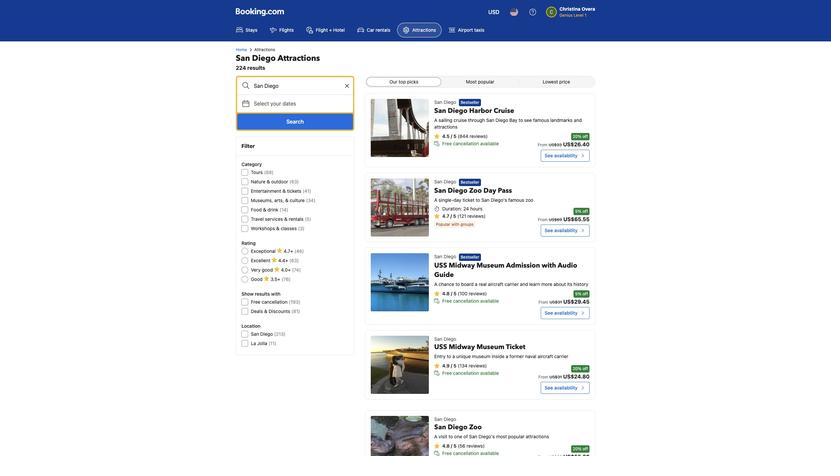 Task type: locate. For each thing, give the bounding box(es) containing it.
see for uss midway museum admission with audio guide
[[545, 310, 553, 316]]

and for admission
[[520, 281, 528, 287]]

0 horizontal spatial aircraft
[[488, 281, 503, 287]]

our top picks
[[390, 79, 418, 85]]

with up free cancellation (193)
[[271, 291, 281, 297]]

0 vertical spatial 4.8
[[442, 291, 450, 296]]

sailing
[[439, 117, 452, 123]]

1 vertical spatial aircraft
[[538, 353, 553, 359]]

diego's inside san diego san diego zoo a visit to one of san diego's most popular attractions
[[479, 434, 495, 439]]

0 horizontal spatial attractions
[[254, 47, 275, 52]]

entertainment & tickets (41)
[[251, 188, 311, 194]]

0 vertical spatial midway
[[449, 261, 475, 270]]

1 vertical spatial with
[[542, 261, 556, 270]]

famous left zoo
[[508, 197, 524, 203]]

a
[[475, 281, 478, 287], [452, 353, 455, 359], [506, 353, 508, 359]]

san diego zoo image
[[371, 416, 429, 456]]

0 horizontal spatial attractions
[[434, 124, 458, 130]]

famous
[[533, 117, 549, 123], [508, 197, 524, 203]]

and inside san diego harbor cruise a sailing cruise through san diego bay to see famous landmarks and attractions
[[574, 117, 582, 123]]

duration: 24 hours
[[442, 206, 483, 211]]

0 vertical spatial 20%
[[573, 134, 582, 139]]

carrier
[[505, 281, 519, 287], [554, 353, 568, 359]]

and right landmarks
[[574, 117, 582, 123]]

reviews) right (844
[[470, 133, 488, 139]]

(81)
[[292, 308, 300, 314]]

3 availability from the top
[[554, 310, 578, 316]]

(63) down the 4.7+ (46)
[[290, 258, 299, 263]]

aircraft inside uss midway museum admission with audio guide a chance to board a real aircraft carrier and learn more about its history
[[488, 281, 503, 287]]

4 off from the top
[[583, 366, 588, 371]]

san diego up single-
[[434, 179, 456, 185]]

0 vertical spatial (63)
[[290, 179, 299, 184]]

3 available from the top
[[480, 370, 499, 376]]

0 horizontal spatial with
[[271, 291, 281, 297]]

5% up us$29.45
[[575, 291, 582, 296]]

harbor
[[469, 106, 492, 115]]

4.8 down visit
[[442, 443, 450, 449]]

san diego attractions 224 results
[[236, 53, 320, 71]]

/ left (56
[[451, 443, 452, 449]]

(63) up tickets
[[290, 179, 299, 184]]

cancellation down the 4.5 / 5 (844 reviews)
[[453, 141, 479, 146]]

zoo
[[469, 186, 482, 195], [469, 422, 482, 432]]

bestseller
[[461, 100, 479, 105], [461, 180, 479, 185], [461, 254, 479, 259]]

single-
[[439, 197, 454, 203]]

from left us$33
[[538, 142, 547, 147]]

3 free cancellation available from the top
[[442, 370, 499, 376]]

1 vertical spatial carrier
[[554, 353, 568, 359]]

1 availability from the top
[[554, 153, 578, 158]]

4 see from the top
[[545, 385, 553, 390]]

2 bestseller from the top
[[461, 180, 479, 185]]

(134
[[458, 363, 468, 368]]

& down (88)
[[267, 179, 270, 184]]

carrier down 'admission'
[[505, 281, 519, 287]]

from inside the 20% off from us$31 us$24.80
[[539, 374, 548, 379]]

4 free cancellation available from the top
[[442, 450, 499, 456]]

(193)
[[289, 299, 300, 305]]

free down 4.5
[[442, 141, 452, 146]]

famous right see
[[533, 117, 549, 123]]

see availability for uss midway museum admission with audio guide
[[545, 310, 578, 316]]

1 vertical spatial attractions
[[526, 434, 549, 439]]

&
[[267, 179, 270, 184], [283, 188, 286, 194], [285, 197, 289, 203], [263, 207, 266, 212], [284, 216, 288, 222], [276, 226, 280, 231], [264, 308, 267, 314]]

3 san diego from the top
[[434, 254, 456, 259]]

flight + hotel link
[[301, 23, 350, 37]]

availability for uss midway museum ticket
[[554, 385, 578, 390]]

1 vertical spatial 4.8
[[442, 443, 450, 449]]

select
[[254, 101, 269, 107]]

availability for san diego harbor cruise
[[554, 153, 578, 158]]

& right deals
[[264, 308, 267, 314]]

0 vertical spatial uss
[[434, 261, 447, 270]]

a left single-
[[434, 197, 437, 203]]

/ right 4.5
[[451, 133, 452, 139]]

1 horizontal spatial popular
[[508, 434, 525, 439]]

availability down 5% off from us$31 us$29.45
[[554, 310, 578, 316]]

0 vertical spatial diego's
[[491, 197, 507, 203]]

1 available from the top
[[480, 141, 499, 146]]

see availability down 5% off from us$31 us$29.45
[[545, 310, 578, 316]]

with
[[452, 222, 459, 227], [542, 261, 556, 270], [271, 291, 281, 297]]

1 horizontal spatial aircraft
[[538, 353, 553, 359]]

diego right the home link
[[252, 53, 276, 64]]

2 4.8 from the top
[[442, 443, 450, 449]]

cancellation for harbor
[[453, 141, 479, 146]]

2 midway from the top
[[449, 342, 475, 351]]

available down museum
[[480, 370, 499, 376]]

diego's left most
[[479, 434, 495, 439]]

cancellation for san
[[453, 450, 479, 456]]

2 a from the top
[[434, 197, 437, 203]]

la
[[251, 340, 256, 346]]

good
[[262, 267, 273, 273]]

0 vertical spatial attractions
[[412, 27, 436, 33]]

attractions inside san diego attractions 224 results
[[278, 53, 320, 64]]

us$31 inside the 20% off from us$31 us$24.80
[[550, 374, 562, 379]]

a inside san diego harbor cruise a sailing cruise through san diego bay to see famous landmarks and attractions
[[434, 117, 437, 123]]

cancellation for uss
[[453, 370, 479, 376]]

results right show
[[255, 291, 270, 297]]

2 horizontal spatial attractions
[[412, 27, 436, 33]]

0 vertical spatial san diego
[[434, 99, 456, 105]]

rentals inside "car rentals" link
[[376, 27, 390, 33]]

from for san diego harbor cruise
[[538, 142, 547, 147]]

20% inside the 20% off from us$31 us$24.80
[[573, 366, 582, 371]]

0 horizontal spatial a
[[452, 353, 455, 359]]

from inside 5% off from us$31 us$29.45
[[539, 300, 548, 305]]

midway
[[449, 261, 475, 270], [449, 342, 475, 351]]

4.4+ (63)
[[278, 258, 299, 263]]

to left one
[[449, 434, 453, 439]]

3 see availability from the top
[[545, 310, 578, 316]]

a right "inside"
[[506, 353, 508, 359]]

good
[[251, 276, 263, 282]]

1 horizontal spatial attractions
[[526, 434, 549, 439]]

from
[[538, 142, 547, 147], [538, 217, 548, 222], [539, 300, 548, 305], [539, 374, 548, 379]]

1 midway from the top
[[449, 261, 475, 270]]

(14)
[[280, 207, 288, 212]]

diego inside 'san diego zoo day pass a single-day ticket to san diego's famous zoo'
[[448, 186, 468, 195]]

attractions
[[412, 27, 436, 33], [254, 47, 275, 52], [278, 53, 320, 64]]

diego up single-
[[444, 179, 456, 185]]

reviews) down real
[[469, 291, 487, 296]]

5 off from the top
[[583, 446, 588, 451]]

2 see from the top
[[545, 228, 553, 233]]

/ down the chance
[[451, 291, 452, 296]]

free cancellation available down 4.9 / 5 (134 reviews)
[[442, 370, 499, 376]]

3 see from the top
[[545, 310, 553, 316]]

available for admission
[[480, 298, 499, 304]]

us$31 down about on the bottom
[[550, 300, 562, 305]]

from left us$24.80
[[539, 374, 548, 379]]

4.9
[[442, 363, 450, 368]]

with left audio
[[542, 261, 556, 270]]

see availability for uss midway museum ticket
[[545, 385, 578, 390]]

airport taxis
[[458, 27, 484, 33]]

from left us$69
[[538, 217, 548, 222]]

san diego harbor cruise image
[[371, 99, 429, 157]]

history
[[574, 281, 588, 287]]

diego up sailing
[[444, 99, 456, 105]]

3 a from the top
[[434, 281, 437, 287]]

available down real
[[480, 298, 499, 304]]

bestseller up the harbor
[[461, 100, 479, 105]]

famous inside 'san diego zoo day pass a single-day ticket to san diego's famous zoo'
[[508, 197, 524, 203]]

2 vertical spatial attractions
[[278, 53, 320, 64]]

0 vertical spatial aircraft
[[488, 281, 503, 287]]

5%
[[575, 209, 582, 214], [575, 291, 582, 296]]

1 see availability from the top
[[545, 153, 578, 158]]

free down 4.9 on the right bottom of page
[[442, 370, 452, 376]]

workshops & classes (3)
[[251, 226, 305, 231]]

2 san diego from the top
[[434, 179, 456, 185]]

5 left (844
[[454, 133, 456, 139]]

museum up "inside"
[[477, 342, 505, 351]]

& down the travel services & rentals (5)
[[276, 226, 280, 231]]

1 4.8 from the top
[[442, 291, 450, 296]]

midway up the unique
[[449, 342, 475, 351]]

cancellation down 4.8 / 5 (100 reviews)
[[453, 298, 479, 304]]

airport taxis link
[[443, 23, 490, 37]]

entertainment
[[251, 188, 281, 194]]

1 zoo from the top
[[469, 186, 482, 195]]

1 vertical spatial uss
[[434, 342, 447, 351]]

free down visit
[[442, 450, 452, 456]]

5% up us$65.55
[[575, 209, 582, 214]]

5% inside 5% off from us$31 us$29.45
[[575, 291, 582, 296]]

0 vertical spatial museum
[[477, 261, 505, 270]]

see availability down us$33
[[545, 153, 578, 158]]

see down us$33
[[545, 153, 553, 158]]

car
[[367, 27, 374, 33]]

food & drink (14)
[[251, 207, 288, 212]]

san diego up sailing
[[434, 99, 456, 105]]

1 vertical spatial 5%
[[575, 291, 582, 296]]

2 available from the top
[[480, 298, 499, 304]]

availability
[[554, 153, 578, 158], [554, 228, 578, 233], [554, 310, 578, 316], [554, 385, 578, 390]]

off inside 20% off from us$33 us$26.40
[[583, 134, 588, 139]]

a inside uss midway museum admission with audio guide a chance to board a real aircraft carrier and learn more about its history
[[475, 281, 478, 287]]

2 free cancellation available from the top
[[442, 298, 499, 304]]

4.8 down the chance
[[442, 291, 450, 296]]

see for san diego zoo day pass
[[545, 228, 553, 233]]

3 bestseller from the top
[[461, 254, 479, 259]]

1 horizontal spatial a
[[475, 281, 478, 287]]

1 horizontal spatial famous
[[533, 117, 549, 123]]

4 availability from the top
[[554, 385, 578, 390]]

20% inside 20% off from us$33 us$26.40
[[573, 134, 582, 139]]

see down us$69
[[545, 228, 553, 233]]

available for cruise
[[480, 141, 499, 146]]

show results with
[[242, 291, 281, 297]]

2 vertical spatial with
[[271, 291, 281, 297]]

1 horizontal spatial attractions
[[278, 53, 320, 64]]

diego's
[[491, 197, 507, 203], [479, 434, 495, 439]]

bay
[[510, 117, 517, 123]]

1 vertical spatial us$31
[[550, 374, 562, 379]]

san diego (213)
[[251, 331, 285, 337]]

level
[[574, 13, 584, 18]]

cancellation up deals & discounts (81)
[[262, 299, 288, 305]]

uss midway museum admission with audio guide image
[[371, 253, 429, 311]]

1 vertical spatial (63)
[[290, 258, 299, 263]]

off inside the 20% off from us$31 us$24.80
[[583, 366, 588, 371]]

to
[[519, 117, 523, 123], [476, 197, 480, 203], [456, 281, 460, 287], [447, 353, 451, 359], [449, 434, 453, 439]]

off inside "5% off from us$69 us$65.55"
[[583, 209, 588, 214]]

guide
[[434, 270, 454, 279]]

to left see
[[519, 117, 523, 123]]

free cancellation (193)
[[251, 299, 300, 305]]

0 vertical spatial bestseller
[[461, 100, 479, 105]]

5 for san
[[454, 443, 457, 449]]

4.7+
[[284, 248, 293, 254]]

diego up one
[[448, 422, 468, 432]]

/ for museum
[[451, 291, 452, 296]]

1 vertical spatial san diego
[[434, 179, 456, 185]]

a
[[434, 117, 437, 123], [434, 197, 437, 203], [434, 281, 437, 287], [434, 434, 437, 439]]

from inside "5% off from us$69 us$65.55"
[[538, 217, 548, 222]]

free cancellation available for visit
[[442, 450, 499, 456]]

1 vertical spatial and
[[520, 281, 528, 287]]

san diego
[[434, 99, 456, 105], [434, 179, 456, 185], [434, 254, 456, 259]]

/ for harbor
[[451, 133, 452, 139]]

diego up entry
[[444, 336, 456, 342]]

2 5% from the top
[[575, 291, 582, 296]]

hours
[[470, 206, 483, 211]]

aircraft right the naval
[[538, 353, 553, 359]]

0 horizontal spatial famous
[[508, 197, 524, 203]]

2 zoo from the top
[[469, 422, 482, 432]]

1 vertical spatial rentals
[[289, 216, 303, 222]]

tours (88)
[[251, 169, 274, 175]]

see availability for san diego harbor cruise
[[545, 153, 578, 158]]

availability for uss midway museum admission with audio guide
[[554, 310, 578, 316]]

2 vertical spatial san diego
[[434, 254, 456, 259]]

/ right 4.9 on the right bottom of page
[[451, 363, 452, 368]]

0 horizontal spatial popular
[[478, 79, 494, 85]]

san diego uss midway museum ticket entry to a unique museum inside a former naval aircraft carrier
[[434, 336, 568, 359]]

free
[[442, 141, 452, 146], [442, 298, 452, 304], [251, 299, 260, 305], [442, 370, 452, 376], [442, 450, 452, 456]]

2 vertical spatial bestseller
[[461, 254, 479, 259]]

a left the chance
[[434, 281, 437, 287]]

and left learn
[[520, 281, 528, 287]]

1 vertical spatial famous
[[508, 197, 524, 203]]

0 vertical spatial us$31
[[550, 300, 562, 305]]

and
[[574, 117, 582, 123], [520, 281, 528, 287]]

1 vertical spatial diego's
[[479, 434, 495, 439]]

your
[[271, 101, 281, 107]]

attractions inside san diego san diego zoo a visit to one of san diego's most popular attractions
[[526, 434, 549, 439]]

museum up real
[[477, 261, 505, 270]]

2 horizontal spatial with
[[542, 261, 556, 270]]

flights
[[279, 27, 294, 33]]

1 vertical spatial zoo
[[469, 422, 482, 432]]

0 vertical spatial and
[[574, 117, 582, 123]]

1 horizontal spatial and
[[574, 117, 582, 123]]

available down the 4.5 / 5 (844 reviews)
[[480, 141, 499, 146]]

duration:
[[442, 206, 462, 211]]

carrier up the 20% off from us$31 us$24.80
[[554, 353, 568, 359]]

to up hours
[[476, 197, 480, 203]]

(844
[[458, 133, 468, 139]]

bestseller for harbor
[[461, 100, 479, 105]]

museum inside san diego uss midway museum ticket entry to a unique museum inside a former naval aircraft carrier
[[477, 342, 505, 351]]

0 vertical spatial 5%
[[575, 209, 582, 214]]

and inside uss midway museum admission with audio guide a chance to board a real aircraft carrier and learn more about its history
[[520, 281, 528, 287]]

free cancellation available for cruise
[[442, 141, 499, 146]]

4 available from the top
[[480, 450, 499, 456]]

results right 224
[[247, 65, 265, 71]]

select your dates
[[254, 101, 296, 107]]

1 20% from the top
[[573, 134, 582, 139]]

availability down us$69
[[554, 228, 578, 233]]

0 horizontal spatial carrier
[[505, 281, 519, 287]]

aircraft
[[488, 281, 503, 287], [538, 353, 553, 359]]

aircraft right real
[[488, 281, 503, 287]]

see down the 20% off from us$31 us$24.80
[[545, 385, 553, 390]]

1 vertical spatial museum
[[477, 342, 505, 351]]

us$31 inside 5% off from us$31 us$29.45
[[550, 300, 562, 305]]

1 a from the top
[[434, 117, 437, 123]]

uss up guide
[[434, 261, 447, 270]]

search
[[287, 119, 304, 125]]

4 see availability from the top
[[545, 385, 578, 390]]

(100
[[458, 291, 468, 296]]

(5)
[[305, 216, 311, 222]]

diego's for zoo
[[479, 434, 495, 439]]

0 horizontal spatial and
[[520, 281, 528, 287]]

results inside san diego attractions 224 results
[[247, 65, 265, 71]]

2 vertical spatial 20%
[[573, 446, 582, 451]]

rentals up (3)
[[289, 216, 303, 222]]

1 see from the top
[[545, 153, 553, 158]]

1 bestseller from the top
[[461, 100, 479, 105]]

1 off from the top
[[583, 134, 588, 139]]

0 vertical spatial carrier
[[505, 281, 519, 287]]

cancellation
[[453, 141, 479, 146], [453, 298, 479, 304], [262, 299, 288, 305], [453, 370, 479, 376], [453, 450, 479, 456]]

arts,
[[274, 197, 284, 203]]

visit
[[439, 434, 447, 439]]

from down more
[[539, 300, 548, 305]]

1 horizontal spatial with
[[452, 222, 459, 227]]

0 vertical spatial zoo
[[469, 186, 482, 195]]

bestseller up board
[[461, 254, 479, 259]]

discounts
[[269, 308, 290, 314]]

free cancellation available down the 4.5 / 5 (844 reviews)
[[442, 141, 499, 146]]

0 vertical spatial rentals
[[376, 27, 390, 33]]

1 horizontal spatial carrier
[[554, 353, 568, 359]]

2 off from the top
[[583, 209, 588, 214]]

off inside 5% off from us$31 us$29.45
[[583, 291, 588, 296]]

rentals right car
[[376, 27, 390, 33]]

0 vertical spatial results
[[247, 65, 265, 71]]

most
[[466, 79, 477, 85]]

from inside 20% off from us$33 us$26.40
[[538, 142, 547, 147]]

1 vertical spatial 20%
[[573, 366, 582, 371]]

5 left (134
[[454, 363, 457, 368]]

20%
[[573, 134, 582, 139], [573, 366, 582, 371], [573, 446, 582, 451]]

1 horizontal spatial rentals
[[376, 27, 390, 33]]

1 san diego from the top
[[434, 99, 456, 105]]

overa
[[582, 6, 595, 12]]

0 vertical spatial famous
[[533, 117, 549, 123]]

5% inside "5% off from us$69 us$65.55"
[[575, 209, 582, 214]]

& up museums, arts, & culture (34)
[[283, 188, 286, 194]]

available
[[480, 141, 499, 146], [480, 298, 499, 304], [480, 370, 499, 376], [480, 450, 499, 456]]

us$29.45
[[563, 299, 590, 305]]

1 vertical spatial midway
[[449, 342, 475, 351]]

carrier inside uss midway museum admission with audio guide a chance to board a real aircraft carrier and learn more about its history
[[505, 281, 519, 287]]

midway up board
[[449, 261, 475, 270]]

2 20% from the top
[[573, 366, 582, 371]]

flight
[[316, 27, 328, 33]]

4 a from the top
[[434, 434, 437, 439]]

1 museum from the top
[[477, 261, 505, 270]]

diego's inside 'san diego zoo day pass a single-day ticket to san diego's famous zoo'
[[491, 197, 507, 203]]

uss inside uss midway museum admission with audio guide a chance to board a real aircraft carrier and learn more about its history
[[434, 261, 447, 270]]

with down (121
[[452, 222, 459, 227]]

0 horizontal spatial rentals
[[289, 216, 303, 222]]

diego's down the pass
[[491, 197, 507, 203]]

2 museum from the top
[[477, 342, 505, 351]]

a left visit
[[434, 434, 437, 439]]

see availability down the 20% off from us$31 us$24.80
[[545, 385, 578, 390]]

available down most
[[480, 450, 499, 456]]

genius
[[560, 13, 573, 18]]

availability down 20% off from us$33 us$26.40
[[554, 153, 578, 158]]

san diego for san diego zoo day pass
[[434, 179, 456, 185]]

5 left (100
[[454, 291, 457, 296]]

availability for san diego zoo day pass
[[554, 228, 578, 233]]

off for uss midway museum admission with audio guide
[[583, 291, 588, 296]]

free cancellation available for entry
[[442, 370, 499, 376]]

cancellation down 4.9 / 5 (134 reviews)
[[453, 370, 479, 376]]

5 left (56
[[454, 443, 457, 449]]

free cancellation available down 4.8 / 5 (100 reviews)
[[442, 298, 499, 304]]

(63)
[[290, 179, 299, 184], [290, 258, 299, 263]]

see availability down us$69
[[545, 228, 578, 233]]

4.8 for guide
[[442, 291, 450, 296]]

1 free cancellation available from the top
[[442, 141, 499, 146]]

1 5% from the top
[[575, 209, 582, 214]]

cruise
[[494, 106, 514, 115]]

0 vertical spatial attractions
[[434, 124, 458, 130]]

2 uss from the top
[[434, 342, 447, 351]]

flight + hotel
[[316, 27, 345, 33]]

/
[[451, 133, 452, 139], [451, 213, 452, 219], [451, 291, 452, 296], [451, 363, 452, 368], [451, 443, 452, 449]]

free down the chance
[[442, 298, 452, 304]]

1 vertical spatial popular
[[508, 434, 525, 439]]

la jolla (11)
[[251, 340, 276, 346]]

bestseller up 'ticket'
[[461, 180, 479, 185]]

popular
[[478, 79, 494, 85], [508, 434, 525, 439]]

3 off from the top
[[583, 291, 588, 296]]

zoo up 4.8 / 5 (56 reviews) on the right of the page
[[469, 422, 482, 432]]

2 see availability from the top
[[545, 228, 578, 233]]

us$31 for uss midway museum admission with audio guide
[[550, 300, 562, 305]]

/ for san
[[451, 443, 452, 449]]

real
[[479, 281, 487, 287]]

most
[[496, 434, 507, 439]]

5 for uss
[[454, 363, 457, 368]]

0 vertical spatial popular
[[478, 79, 494, 85]]

cancellation down 4.8 / 5 (56 reviews) on the right of the page
[[453, 450, 479, 456]]

from for san diego zoo day pass
[[538, 217, 548, 222]]

1 uss from the top
[[434, 261, 447, 270]]

day
[[454, 197, 461, 203]]

san diego up guide
[[434, 254, 456, 259]]

2 availability from the top
[[554, 228, 578, 233]]

1 vertical spatial bestseller
[[461, 180, 479, 185]]



Task type: describe. For each thing, give the bounding box(es) containing it.
location
[[242, 323, 260, 329]]

to inside san diego harbor cruise a sailing cruise through san diego bay to see famous landmarks and attractions
[[519, 117, 523, 123]]

deals & discounts (81)
[[251, 308, 300, 314]]

christina overa genius level 1
[[560, 6, 595, 18]]

admission
[[506, 261, 540, 270]]

free for uss midway museum admission with audio guide
[[442, 298, 452, 304]]

3.5+ (76)
[[271, 276, 291, 282]]

20% off
[[573, 446, 588, 451]]

landmarks
[[550, 117, 573, 123]]

ticket
[[506, 342, 526, 351]]

carrier inside san diego uss midway museum ticket entry to a unique museum inside a former naval aircraft carrier
[[554, 353, 568, 359]]

san diego zoo day pass image
[[371, 179, 429, 237]]

usd
[[488, 9, 499, 15]]

attractions inside san diego harbor cruise a sailing cruise through san diego bay to see famous landmarks and attractions
[[434, 124, 458, 130]]

very good
[[251, 267, 273, 273]]

4.8 for visit
[[442, 443, 450, 449]]

4.5
[[442, 133, 450, 139]]

category
[[242, 161, 262, 167]]

+
[[329, 27, 332, 33]]

available for midway
[[480, 370, 499, 376]]

reviews) for midway
[[469, 363, 487, 368]]

bestseller for zoo
[[461, 180, 479, 185]]

5% off from us$69 us$65.55
[[538, 209, 590, 222]]

off for san diego zoo day pass
[[583, 209, 588, 214]]

zoo
[[526, 197, 533, 203]]

reviews) down hours
[[468, 213, 486, 219]]

1
[[585, 13, 587, 18]]

see for uss midway museum ticket
[[545, 385, 553, 390]]

flights link
[[264, 23, 299, 37]]

us$24.80
[[563, 373, 590, 379]]

(34)
[[306, 197, 315, 203]]

free for san diego harbor cruise
[[442, 141, 452, 146]]

san diego for san diego harbor cruise
[[434, 99, 456, 105]]

to inside san diego uss midway museum ticket entry to a unique museum inside a former naval aircraft carrier
[[447, 353, 451, 359]]

a inside san diego san diego zoo a visit to one of san diego's most popular attractions
[[434, 434, 437, 439]]

lowest price
[[543, 79, 570, 85]]

from for uss midway museum admission with audio guide
[[539, 300, 548, 305]]

uss inside san diego uss midway museum ticket entry to a unique museum inside a former naval aircraft carrier
[[434, 342, 447, 351]]

4.9 / 5 (134 reviews)
[[442, 363, 487, 368]]

museums,
[[251, 197, 273, 203]]

free for uss midway museum ticket
[[442, 370, 452, 376]]

from for uss midway museum ticket
[[539, 374, 548, 379]]

reviews) for admission
[[469, 291, 487, 296]]

exceptional
[[251, 248, 276, 254]]

your account menu christina overa genius level 1 element
[[546, 3, 598, 18]]

to inside uss midway museum admission with audio guide a chance to board a real aircraft carrier and learn more about its history
[[456, 281, 460, 287]]

food
[[251, 207, 262, 212]]

Where are you going? search field
[[237, 77, 353, 95]]

hotel
[[333, 27, 345, 33]]

museum
[[472, 353, 491, 359]]

& for outdoor
[[267, 179, 270, 184]]

& right arts,
[[285, 197, 289, 203]]

& for classes
[[276, 226, 280, 231]]

about
[[554, 281, 566, 287]]

20% for uss midway museum ticket
[[573, 366, 582, 371]]

4.4+
[[278, 258, 288, 263]]

diego inside san diego uss midway museum ticket entry to a unique museum inside a former naval aircraft carrier
[[444, 336, 456, 342]]

popular inside san diego san diego zoo a visit to one of san diego's most popular attractions
[[508, 434, 525, 439]]

with inside uss midway museum admission with audio guide a chance to board a real aircraft carrier and learn more about its history
[[542, 261, 556, 270]]

cruise
[[454, 117, 467, 123]]

stays
[[246, 27, 257, 33]]

its
[[567, 281, 572, 287]]

to inside san diego san diego zoo a visit to one of san diego's most popular attractions
[[449, 434, 453, 439]]

nature
[[251, 179, 265, 184]]

a inside 'san diego zoo day pass a single-day ticket to san diego's famous zoo'
[[434, 197, 437, 203]]

diego's for pass
[[491, 197, 507, 203]]

travel
[[251, 216, 264, 222]]

san diego harbor cruise a sailing cruise through san diego bay to see famous landmarks and attractions
[[434, 106, 582, 130]]

famous inside san diego harbor cruise a sailing cruise through san diego bay to see famous landmarks and attractions
[[533, 117, 549, 123]]

to inside 'san diego zoo day pass a single-day ticket to san diego's famous zoo'
[[476, 197, 480, 203]]

cancellation for museum
[[453, 298, 479, 304]]

diego up cruise
[[448, 106, 468, 115]]

4.7
[[442, 213, 449, 219]]

24
[[463, 206, 469, 211]]

224
[[236, 65, 246, 71]]

rating
[[242, 240, 256, 246]]

see availability for san diego zoo day pass
[[545, 228, 578, 233]]

4.8 / 5 (100 reviews)
[[442, 291, 487, 296]]

san diego san diego zoo a visit to one of san diego's most popular attractions
[[434, 416, 549, 439]]

1 vertical spatial results
[[255, 291, 270, 297]]

zoo inside san diego san diego zoo a visit to one of san diego's most popular attractions
[[469, 422, 482, 432]]

1 (63) from the top
[[290, 179, 299, 184]]

free for san diego zoo
[[442, 450, 452, 456]]

attractions link
[[397, 23, 442, 37]]

3.5+
[[271, 276, 280, 282]]

bestseller for museum
[[461, 254, 479, 259]]

museums, arts, & culture (34)
[[251, 197, 315, 203]]

board
[[461, 281, 474, 287]]

5% for san diego zoo day pass
[[575, 209, 582, 214]]

one
[[454, 434, 462, 439]]

& for drink
[[263, 207, 266, 212]]

popular
[[436, 222, 450, 227]]

former
[[510, 353, 524, 359]]

see for san diego harbor cruise
[[545, 153, 553, 158]]

services
[[265, 216, 283, 222]]

christina
[[560, 6, 581, 12]]

home link
[[236, 47, 247, 53]]

aircraft inside san diego uss midway museum ticket entry to a unique museum inside a former naval aircraft carrier
[[538, 353, 553, 359]]

2 horizontal spatial a
[[506, 353, 508, 359]]

midway inside uss midway museum admission with audio guide a chance to board a real aircraft carrier and learn more about its history
[[449, 261, 475, 270]]

more
[[541, 281, 552, 287]]

classes
[[281, 226, 297, 231]]

off for uss midway museum ticket
[[583, 366, 588, 371]]

san diego for uss midway museum admission with audio guide
[[434, 254, 456, 259]]

us$26.40
[[563, 141, 590, 147]]

off for san diego harbor cruise
[[583, 134, 588, 139]]

20% for san diego harbor cruise
[[573, 134, 582, 139]]

excellent
[[251, 258, 270, 263]]

our
[[390, 79, 398, 85]]

groups
[[461, 222, 474, 227]]

(76)
[[282, 276, 291, 282]]

through
[[468, 117, 485, 123]]

diego up guide
[[444, 254, 456, 259]]

5% off from us$31 us$29.45
[[539, 291, 590, 305]]

free up deals
[[251, 299, 260, 305]]

diego inside san diego attractions 224 results
[[252, 53, 276, 64]]

lowest
[[543, 79, 558, 85]]

audio
[[558, 261, 577, 270]]

a inside uss midway museum admission with audio guide a chance to board a real aircraft carrier and learn more about its history
[[434, 281, 437, 287]]

(56
[[458, 443, 465, 449]]

available for diego
[[480, 450, 499, 456]]

5 for museum
[[454, 291, 457, 296]]

see
[[524, 117, 532, 123]]

2 (63) from the top
[[290, 258, 299, 263]]

uss midway museum ticket image
[[371, 336, 429, 394]]

search button
[[237, 114, 353, 130]]

diego up la jolla (11)
[[260, 331, 273, 337]]

3 20% from the top
[[573, 446, 582, 451]]

san inside san diego uss midway museum ticket entry to a unique museum inside a former naval aircraft carrier
[[434, 336, 442, 342]]

san inside san diego attractions 224 results
[[236, 53, 250, 64]]

& for tickets
[[283, 188, 286, 194]]

diego down cruise
[[496, 117, 508, 123]]

& down the (14)
[[284, 216, 288, 222]]

5 left (121
[[453, 213, 456, 219]]

/ right 4.7
[[451, 213, 452, 219]]

zoo inside 'san diego zoo day pass a single-day ticket to san diego's famous zoo'
[[469, 186, 482, 195]]

booking.com image
[[236, 8, 284, 16]]

us$65.55
[[563, 216, 590, 222]]

(11)
[[269, 340, 276, 346]]

drink
[[268, 207, 278, 212]]

and for cruise
[[574, 117, 582, 123]]

1 vertical spatial attractions
[[254, 47, 275, 52]]

5% for uss midway museum admission with audio guide
[[575, 291, 582, 296]]

& for discounts
[[264, 308, 267, 314]]

nature & outdoor (63)
[[251, 179, 299, 184]]

us$31 for uss midway museum ticket
[[550, 374, 562, 379]]

diego up visit
[[444, 416, 456, 422]]

4.5 / 5 (844 reviews)
[[442, 133, 488, 139]]

very
[[251, 267, 261, 273]]

(74)
[[292, 267, 301, 273]]

of
[[464, 434, 468, 439]]

museum inside uss midway museum admission with audio guide a chance to board a real aircraft carrier and learn more about its history
[[477, 261, 505, 270]]

/ for uss
[[451, 363, 452, 368]]

5 for harbor
[[454, 133, 456, 139]]

most popular
[[466, 79, 494, 85]]

free cancellation available for guide
[[442, 298, 499, 304]]

reviews) for cruise
[[470, 133, 488, 139]]

deals
[[251, 308, 263, 314]]

4.7 / 5 (121 reviews)
[[442, 213, 486, 219]]

culture
[[290, 197, 305, 203]]

midway inside san diego uss midway museum ticket entry to a unique museum inside a former naval aircraft carrier
[[449, 342, 475, 351]]

workshops
[[251, 226, 275, 231]]

0 vertical spatial with
[[452, 222, 459, 227]]

reviews) for diego
[[467, 443, 485, 449]]

tickets
[[287, 188, 301, 194]]



Task type: vqa. For each thing, say whether or not it's contained in the screenshot.
have within If You Have Any Questions After Booking, This Property Responds Fast.
no



